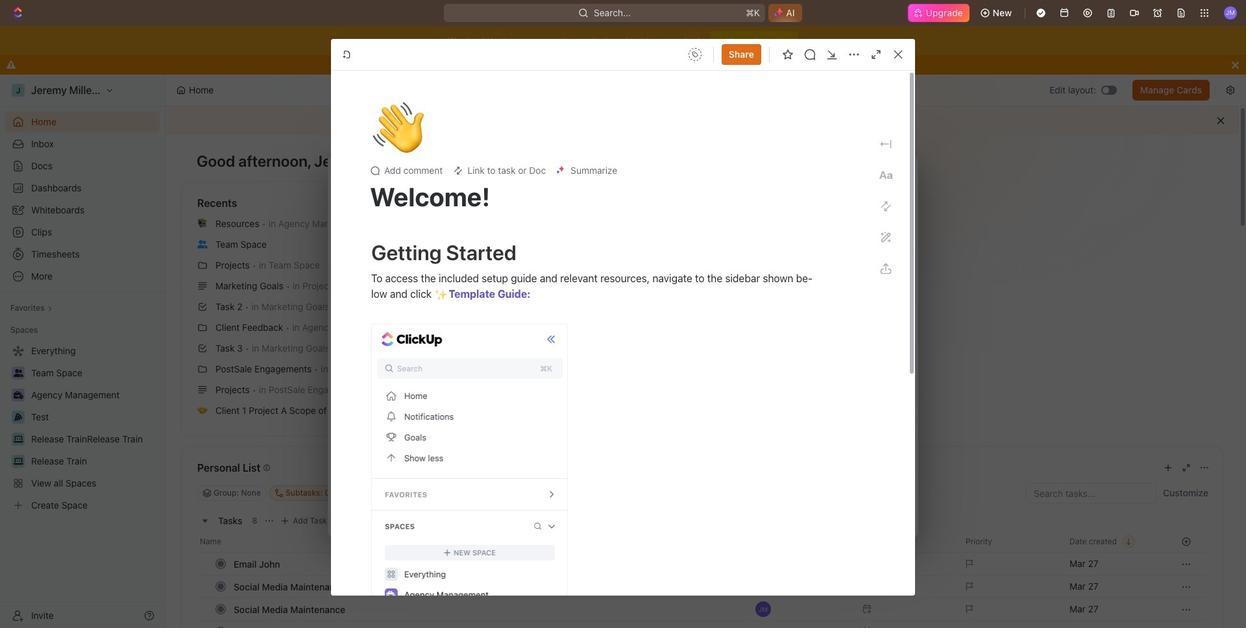 Task type: locate. For each thing, give the bounding box(es) containing it.
sidebar navigation
[[0, 75, 165, 628]]

alert
[[165, 106, 1239, 135]]

user group image
[[197, 240, 208, 248]]

tree
[[5, 341, 160, 516]]



Task type: vqa. For each thing, say whether or not it's contained in the screenshot.
user group image
yes



Task type: describe. For each thing, give the bounding box(es) containing it.
dropdown menu image
[[685, 44, 705, 65]]

tree inside sidebar navigation
[[5, 341, 160, 516]]

Search or run a command… text field
[[341, 165, 439, 181]]

Search tasks... text field
[[1026, 483, 1156, 503]]

qdq9q image
[[767, 272, 777, 282]]



